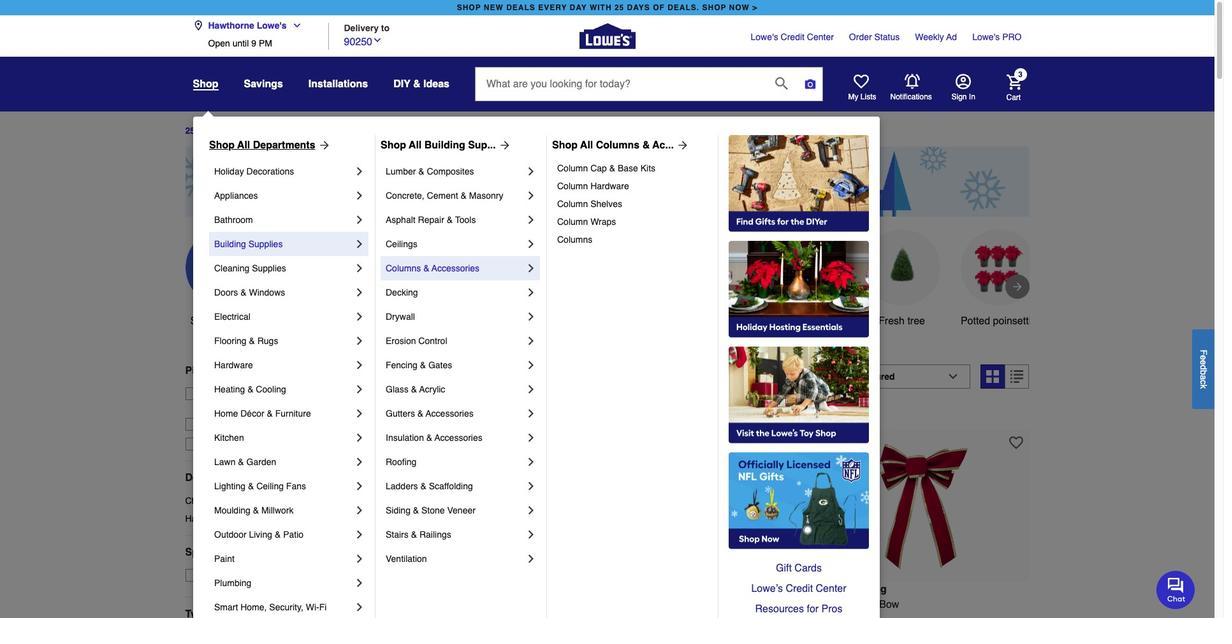 Task type: locate. For each thing, give the bounding box(es) containing it.
delivery up 90250
[[344, 23, 379, 33]]

0 horizontal spatial count
[[395, 599, 422, 611]]

arrow right image for shop all departments
[[315, 139, 331, 152]]

drywall
[[386, 312, 415, 322]]

0 vertical spatial accessories
[[432, 263, 480, 274]]

stores
[[318, 402, 343, 412]]

0 horizontal spatial white
[[463, 599, 489, 611]]

1 shop from the left
[[209, 140, 235, 151]]

0 vertical spatial hardware
[[591, 181, 629, 191]]

column up column wraps
[[557, 199, 588, 209]]

0 vertical spatial supplies
[[249, 239, 283, 249]]

living inside holiday living 8.5-in w red bow
[[857, 584, 887, 595]]

lowe's credit center
[[751, 32, 834, 42]]

1 horizontal spatial savings
[[496, 316, 533, 327]]

hawthorne inside button
[[204, 402, 248, 412]]

2 vertical spatial accessories
[[435, 433, 483, 443]]

plug-
[[555, 599, 579, 611], [596, 615, 620, 619]]

chevron right image for smart home, security, wi-fi
[[353, 601, 366, 614]]

electrical
[[214, 312, 251, 322]]

pickup up "hawthorne lowe's & nearby stores"
[[249, 389, 276, 399]]

1 vertical spatial deals
[[231, 316, 257, 327]]

arrow right image inside the shop all columns & ac... link
[[674, 139, 689, 152]]

1 20.62- from the left
[[425, 599, 454, 611]]

heart outline image
[[1010, 436, 1024, 450]]

arrow right image up column cap & base kits 'link'
[[674, 139, 689, 152]]

compare for "1001813120" element
[[398, 409, 434, 419]]

1 column from the top
[[557, 163, 588, 173]]

christmas
[[185, 496, 225, 506], [386, 615, 432, 619], [631, 615, 677, 619]]

1 horizontal spatial christmas
[[386, 615, 432, 619]]

all down 25 days of deals
[[237, 140, 250, 151]]

siding
[[386, 506, 411, 516]]

building up composites on the left of page
[[425, 140, 465, 151]]

holiday for holiday decorations
[[214, 166, 244, 177]]

scaffolding
[[429, 482, 473, 492]]

0 horizontal spatial in
[[467, 371, 479, 389]]

1 vertical spatial center
[[816, 584, 847, 595]]

all up cap
[[580, 140, 593, 151]]

in up gutters & accessories "link"
[[467, 371, 479, 389]]

column wraps
[[557, 217, 616, 227]]

1 vertical spatial building
[[214, 239, 246, 249]]

0 horizontal spatial plug-
[[555, 599, 579, 611]]

0 horizontal spatial compare
[[398, 409, 434, 419]]

store
[[225, 389, 247, 399]]

shop for shop all columns & ac...
[[552, 140, 578, 151]]

1 horizontal spatial incandescent
[[730, 599, 791, 611]]

columns up base
[[596, 140, 640, 151]]

chevron right image for holiday decorations
[[353, 165, 366, 178]]

fresh
[[879, 316, 905, 327]]

1 vertical spatial savings
[[496, 316, 533, 327]]

lowe's
[[257, 20, 287, 31], [751, 32, 779, 42], [973, 32, 1000, 42], [250, 402, 278, 412]]

chevron right image for asphalt repair & tools
[[525, 214, 538, 226]]

1 vertical spatial hawthorne
[[204, 402, 248, 412]]

departments up holiday decorations link
[[253, 140, 315, 151]]

20.62- down ventilation link
[[425, 599, 454, 611]]

1 arrow right image from the left
[[315, 139, 331, 152]]

None search field
[[475, 67, 823, 113]]

fencing & gates link
[[386, 353, 525, 378]]

0 horizontal spatial lights
[[464, 615, 491, 619]]

1 horizontal spatial 20.62-
[[646, 599, 675, 611]]

chevron down image
[[372, 35, 383, 45]]

building up cleaning
[[214, 239, 246, 249]]

0 vertical spatial center
[[807, 32, 834, 42]]

1 horizontal spatial ft
[[675, 599, 681, 611]]

2 20.62- from the left
[[646, 599, 675, 611]]

e up d at bottom right
[[1199, 355, 1209, 360]]

chevron right image for concrete, cement & masonry
[[525, 189, 538, 202]]

lumber & composites link
[[386, 159, 525, 184]]

weekly ad link
[[915, 31, 957, 43]]

compare inside "1001813120" element
[[398, 409, 434, 419]]

on
[[208, 571, 220, 581]]

1 vertical spatial in
[[835, 599, 843, 611]]

departments
[[253, 140, 315, 151], [185, 472, 248, 484]]

hawthorne
[[208, 20, 254, 31], [204, 402, 248, 412]]

1 vertical spatial accessories
[[426, 409, 474, 419]]

1 vertical spatial supplies
[[252, 263, 286, 274]]

stone
[[422, 506, 445, 516]]

gates
[[429, 360, 452, 371]]

living down hanukkah decorations "link"
[[249, 530, 272, 540]]

shop for shop all departments
[[209, 140, 235, 151]]

ft
[[454, 599, 460, 611], [675, 599, 681, 611]]

0 vertical spatial pickup
[[185, 365, 219, 377]]

all
[[237, 140, 250, 151], [409, 140, 422, 151], [580, 140, 593, 151], [217, 316, 228, 327]]

& inside "link"
[[253, 506, 259, 516]]

accessories for insulation & accessories
[[435, 433, 483, 443]]

1 horizontal spatial compare
[[840, 409, 877, 419]]

2 ft from the left
[[675, 599, 681, 611]]

savings down pm
[[244, 78, 283, 90]]

2 100- from the left
[[596, 599, 616, 611]]

hardware down the flooring
[[214, 360, 253, 371]]

led button
[[379, 229, 456, 329]]

chevron right image for outdoor living & patio
[[353, 529, 366, 541]]

lowe's pro link
[[973, 31, 1022, 43]]

arrow right image
[[315, 139, 331, 152], [496, 139, 511, 152], [674, 139, 689, 152]]

home,
[[241, 603, 267, 613]]

0 vertical spatial plug-
[[555, 599, 579, 611]]

1 vertical spatial shop
[[190, 316, 214, 327]]

0 horizontal spatial shop
[[209, 140, 235, 151]]

plumbing link
[[214, 571, 353, 596]]

holiday inside holiday living 100-count 20.62-ft white incandescent plug- in christmas string lights
[[375, 584, 411, 595]]

column for column wraps
[[557, 217, 588, 227]]

building
[[425, 140, 465, 151], [214, 239, 246, 249]]

1 vertical spatial hardware
[[214, 360, 253, 371]]

decorations for hanukkah decorations
[[228, 514, 276, 524]]

shop
[[209, 140, 235, 151], [381, 140, 406, 151], [552, 140, 578, 151]]

shop left new
[[457, 3, 481, 12]]

1 horizontal spatial lights
[[709, 615, 737, 619]]

flooring & rugs
[[214, 336, 278, 346]]

0 horizontal spatial hardware
[[214, 360, 253, 371]]

shop all departments link
[[209, 138, 331, 153]]

1 ft from the left
[[454, 599, 460, 611]]

arrow right image for shop all columns & ac...
[[674, 139, 689, 152]]

100- inside 100-count 20.62-ft multicolor incandescent plug-in christmas string lights
[[596, 599, 616, 611]]

holiday inside holiday living 8.5-in w red bow
[[817, 584, 854, 595]]

supplies up cleaning supplies
[[249, 239, 283, 249]]

chevron right image for roofing
[[525, 456, 538, 469]]

savings inside "button"
[[496, 316, 533, 327]]

shop
[[193, 78, 218, 90], [190, 316, 214, 327]]

tree
[[908, 316, 925, 327]]

chevron right image for ventilation
[[525, 553, 538, 566]]

incandescent inside 100-count 20.62-ft multicolor incandescent plug-in christmas string lights
[[730, 599, 791, 611]]

shelves
[[591, 199, 622, 209]]

arrow right image up masonry
[[496, 139, 511, 152]]

2 incandescent from the left
[[730, 599, 791, 611]]

savings
[[244, 78, 283, 90], [496, 316, 533, 327]]

2 horizontal spatial arrow right image
[[674, 139, 689, 152]]

chevron right image for stairs & railings
[[525, 529, 538, 541]]

home décor & furniture
[[214, 409, 311, 419]]

shop up 'column cap & base kits'
[[552, 140, 578, 151]]

all up the flooring
[[217, 316, 228, 327]]

chevron right image for erosion control
[[525, 335, 538, 348]]

1 horizontal spatial savings button
[[476, 229, 553, 329]]

living up red at the bottom
[[857, 584, 887, 595]]

deals
[[507, 3, 536, 12]]

0 vertical spatial credit
[[781, 32, 805, 42]]

credit up resources for pros link
[[786, 584, 813, 595]]

2 horizontal spatial columns
[[596, 140, 640, 151]]

25 right "with"
[[615, 3, 625, 12]]

4 column from the top
[[557, 217, 588, 227]]

arrow right image inside shop all departments link
[[315, 139, 331, 152]]

column down column shelves in the top of the page
[[557, 217, 588, 227]]

chevron right image for drywall
[[525, 311, 538, 323]]

0 vertical spatial 25
[[615, 3, 625, 12]]

living for count
[[414, 584, 444, 595]]

>
[[753, 3, 758, 12]]

1 vertical spatial white
[[463, 599, 489, 611]]

special
[[185, 547, 221, 559]]

1 string from the left
[[435, 615, 461, 619]]

in left "w"
[[835, 599, 843, 611]]

20.62- left the multicolor
[[646, 599, 675, 611]]

shop down 25 days of deals "link" at the left
[[209, 140, 235, 151]]

shop inside button
[[190, 316, 214, 327]]

plug- inside 100-count 20.62-ft multicolor incandescent plug-in christmas string lights
[[596, 615, 620, 619]]

deals right of
[[232, 126, 256, 136]]

lowe's down free store pickup today at:
[[250, 402, 278, 412]]

accessories down gutters & accessories "link"
[[435, 433, 483, 443]]

1 horizontal spatial arrow right image
[[496, 139, 511, 152]]

ft down ventilation link
[[454, 599, 460, 611]]

2 e from the top
[[1199, 360, 1209, 365]]

lists
[[861, 92, 877, 101]]

smart home, security, wi-fi
[[214, 603, 327, 613]]

0 horizontal spatial building
[[214, 239, 246, 249]]

1 vertical spatial columns
[[557, 235, 593, 245]]

3
[[1019, 70, 1023, 79]]

0 vertical spatial deals
[[232, 126, 256, 136]]

1 lights from the left
[[464, 615, 491, 619]]

compare
[[398, 409, 434, 419], [840, 409, 877, 419]]

0 horizontal spatial shop
[[457, 3, 481, 12]]

lawn
[[214, 457, 236, 468]]

2 arrow right image from the left
[[496, 139, 511, 152]]

chevron right image for kitchen
[[353, 432, 366, 445]]

100-count 20.62-ft multicolor incandescent plug-in christmas string lights link
[[596, 584, 808, 619]]

2 horizontal spatial living
[[857, 584, 887, 595]]

e up b
[[1199, 360, 1209, 365]]

smart home, security, wi-fi link
[[214, 596, 353, 619]]

supplies for building supplies
[[249, 239, 283, 249]]

count inside 100-count 20.62-ft multicolor incandescent plug-in christmas string lights
[[616, 599, 644, 611]]

20.62- inside 100-count 20.62-ft multicolor incandescent plug-in christmas string lights
[[646, 599, 675, 611]]

ladders & scaffolding
[[386, 482, 473, 492]]

chevron right image
[[525, 165, 538, 178], [353, 189, 366, 202], [525, 214, 538, 226], [353, 238, 366, 251], [353, 286, 366, 299], [525, 286, 538, 299], [353, 311, 366, 323], [525, 311, 538, 323], [353, 359, 366, 372], [525, 359, 538, 372], [353, 383, 366, 396], [353, 408, 366, 420], [525, 408, 538, 420], [525, 432, 538, 445], [353, 480, 366, 493], [525, 480, 538, 493], [353, 505, 366, 517], [525, 505, 538, 517], [353, 601, 366, 614]]

center for lowe's credit center
[[807, 32, 834, 42]]

1 incandescent from the left
[[491, 599, 552, 611]]

concrete, cement & masonry link
[[386, 184, 525, 208]]

shop left now
[[703, 3, 727, 12]]

0 vertical spatial departments
[[253, 140, 315, 151]]

christmas inside 100-count 20.62-ft multicolor incandescent plug-in christmas string lights
[[631, 615, 677, 619]]

chevron right image for moulding & millwork
[[353, 505, 366, 517]]

lowe's up pm
[[257, 20, 287, 31]]

lowe's inside button
[[257, 20, 287, 31]]

rugs
[[257, 336, 278, 346]]

gutters & accessories
[[386, 409, 474, 419]]

column for column cap & base kits
[[557, 163, 588, 173]]

0 horizontal spatial columns
[[386, 263, 421, 274]]

ft left the multicolor
[[675, 599, 681, 611]]

chevron right image
[[353, 165, 366, 178], [525, 189, 538, 202], [353, 214, 366, 226], [525, 238, 538, 251], [353, 262, 366, 275], [525, 262, 538, 275], [353, 335, 366, 348], [525, 335, 538, 348], [525, 383, 538, 396], [353, 432, 366, 445], [353, 456, 366, 469], [525, 456, 538, 469], [353, 529, 366, 541], [525, 529, 538, 541], [353, 553, 366, 566], [525, 553, 538, 566], [353, 577, 366, 590]]

2 string from the left
[[680, 615, 707, 619]]

e
[[1199, 355, 1209, 360], [1199, 360, 1209, 365]]

all inside button
[[217, 316, 228, 327]]

hawthorne up open until 9 pm
[[208, 20, 254, 31]]

accessories up 'insulation & accessories' link
[[426, 409, 474, 419]]

pickup & delivery
[[185, 365, 271, 377]]

shop left electrical
[[190, 316, 214, 327]]

compare inside 5013254527 element
[[840, 409, 877, 419]]

1 horizontal spatial pickup
[[249, 389, 276, 399]]

0 vertical spatial building
[[425, 140, 465, 151]]

shop down open
[[193, 78, 218, 90]]

chevron right image for electrical
[[353, 311, 366, 323]]

plug- inside holiday living 100-count 20.62-ft white incandescent plug- in christmas string lights
[[555, 599, 579, 611]]

decorations for christmas decorations
[[228, 496, 276, 506]]

holiday living 8.5-in w red bow
[[817, 584, 900, 611]]

5013254527 element
[[817, 407, 877, 420]]

wraps
[[591, 217, 616, 227]]

lights down the multicolor
[[709, 615, 737, 619]]

day
[[570, 3, 587, 12]]

0 horizontal spatial savings
[[244, 78, 283, 90]]

3 arrow right image from the left
[[674, 139, 689, 152]]

accessories inside "link"
[[426, 409, 474, 419]]

0 horizontal spatial 20.62-
[[425, 599, 454, 611]]

lumber & composites
[[386, 166, 474, 177]]

1001813120 element
[[375, 407, 434, 420]]

chevron right image for cleaning supplies
[[353, 262, 366, 275]]

delivery up lawn & garden
[[224, 439, 257, 450]]

1 compare from the left
[[398, 409, 434, 419]]

lights down ventilation link
[[464, 615, 491, 619]]

accessories down ceilings link
[[432, 263, 480, 274]]

0 horizontal spatial 25
[[185, 126, 195, 136]]

living down "ventilation"
[[414, 584, 444, 595]]

0 vertical spatial hawthorne
[[208, 20, 254, 31]]

0 horizontal spatial living
[[249, 530, 272, 540]]

90250 button
[[344, 33, 383, 49]]

0 vertical spatial savings
[[244, 78, 283, 90]]

decorations inside "link"
[[228, 514, 276, 524]]

columns down column wraps
[[557, 235, 593, 245]]

3 column from the top
[[557, 199, 588, 209]]

delivery
[[344, 23, 379, 33], [232, 365, 271, 377], [224, 439, 257, 450]]

1 horizontal spatial shop
[[381, 140, 406, 151]]

accessories for gutters & accessories
[[426, 409, 474, 419]]

weekly
[[915, 32, 945, 42]]

1 horizontal spatial 100-
[[596, 599, 616, 611]]

departments down lawn
[[185, 472, 248, 484]]

installations
[[309, 78, 368, 90]]

doors & windows
[[214, 288, 285, 298]]

my lists link
[[849, 74, 877, 102]]

savings up 198 products in holiday decorations
[[496, 316, 533, 327]]

shop up lumber
[[381, 140, 406, 151]]

0 vertical spatial in
[[467, 371, 479, 389]]

savings button
[[244, 73, 283, 96], [476, 229, 553, 329]]

arrow right image up holiday decorations link
[[315, 139, 331, 152]]

officially licensed n f l gifts. shop now. image
[[729, 453, 869, 550]]

0 vertical spatial shop
[[193, 78, 218, 90]]

0 horizontal spatial in
[[375, 615, 383, 619]]

2 horizontal spatial shop
[[552, 140, 578, 151]]

1 horizontal spatial columns
[[557, 235, 593, 245]]

stairs
[[386, 530, 409, 540]]

3 shop from the left
[[552, 140, 578, 151]]

hawthorne inside button
[[208, 20, 254, 31]]

2 column from the top
[[557, 181, 588, 191]]

& inside button
[[413, 78, 421, 90]]

2 shop from the left
[[381, 140, 406, 151]]

count inside holiday living 100-count 20.62-ft white incandescent plug- in christmas string lights
[[395, 599, 422, 611]]

2 horizontal spatial christmas
[[631, 615, 677, 619]]

lowe's left pro
[[973, 32, 1000, 42]]

white button
[[767, 229, 844, 329]]

0 horizontal spatial incandescent
[[491, 599, 552, 611]]

all up lumber
[[409, 140, 422, 151]]

1 horizontal spatial in
[[835, 599, 843, 611]]

chevron right image for insulation & accessories
[[525, 432, 538, 445]]

1 horizontal spatial living
[[414, 584, 444, 595]]

insulation & accessories link
[[386, 426, 525, 450]]

chevron right image for flooring & rugs
[[353, 335, 366, 348]]

0 vertical spatial columns
[[596, 140, 640, 151]]

lowe's home improvement notification center image
[[905, 74, 920, 89]]

chevron right image for appliances
[[353, 189, 366, 202]]

shop for shop
[[193, 78, 218, 90]]

f
[[1199, 350, 1209, 355]]

1 horizontal spatial count
[[616, 599, 644, 611]]

visit the lowe's toy shop. image
[[729, 347, 869, 444]]

1 100- from the left
[[375, 599, 395, 611]]

0 horizontal spatial departments
[[185, 472, 248, 484]]

hawthorne for hawthorne lowe's & nearby stores
[[204, 402, 248, 412]]

1 vertical spatial plug-
[[596, 615, 620, 619]]

string down the multicolor
[[680, 615, 707, 619]]

2 compare from the left
[[840, 409, 877, 419]]

1 vertical spatial departments
[[185, 472, 248, 484]]

center left order
[[807, 32, 834, 42]]

0 horizontal spatial ft
[[454, 599, 460, 611]]

column inside 'link'
[[557, 163, 588, 173]]

holiday living 100-count 20.62-ft white incandescent plug- in christmas string lights
[[375, 584, 579, 619]]

pickup up free
[[185, 365, 219, 377]]

gift cards link
[[729, 559, 869, 579]]

center up 8.5-
[[816, 584, 847, 595]]

supplies up windows
[[252, 263, 286, 274]]

columns up the decking
[[386, 263, 421, 274]]

of
[[222, 126, 230, 136]]

living inside holiday living 100-count 20.62-ft white incandescent plug- in christmas string lights
[[414, 584, 444, 595]]

& inside 'link'
[[610, 163, 616, 173]]

1 horizontal spatial in
[[620, 615, 628, 619]]

holiday
[[214, 166, 244, 177], [484, 371, 539, 389], [375, 584, 411, 595], [817, 584, 854, 595]]

2 lights from the left
[[709, 615, 737, 619]]

resources for pros link
[[729, 600, 869, 619]]

1 horizontal spatial white
[[792, 316, 818, 327]]

lowe's home improvement account image
[[956, 74, 971, 89]]

bathroom link
[[214, 208, 353, 232]]

multicolor
[[684, 599, 728, 611]]

0 horizontal spatial arrow right image
[[315, 139, 331, 152]]

string down ventilation link
[[435, 615, 461, 619]]

1 count from the left
[[395, 599, 422, 611]]

2 horizontal spatial in
[[969, 92, 976, 101]]

1 horizontal spatial hardware
[[591, 181, 629, 191]]

0 horizontal spatial string
[[435, 615, 461, 619]]

0 horizontal spatial pickup
[[185, 365, 219, 377]]

column
[[557, 163, 588, 173], [557, 181, 588, 191], [557, 199, 588, 209], [557, 217, 588, 227]]

christmas decorations
[[185, 496, 276, 506]]

1 horizontal spatial building
[[425, 140, 465, 151]]

resources
[[756, 604, 804, 615]]

1 vertical spatial credit
[[786, 584, 813, 595]]

chevron right image for building supplies
[[353, 238, 366, 251]]

column left cap
[[557, 163, 588, 173]]

in inside sign in "button"
[[969, 92, 976, 101]]

find gifts for the diyer. image
[[729, 135, 869, 232]]

lowe's home improvement cart image
[[1007, 74, 1022, 90]]

hardware down 'column cap & base kits'
[[591, 181, 629, 191]]

deals up flooring & rugs
[[231, 316, 257, 327]]

white inside button
[[792, 316, 818, 327]]

asphalt
[[386, 215, 416, 225]]

0 horizontal spatial 100-
[[375, 599, 395, 611]]

1 horizontal spatial plug-
[[596, 615, 620, 619]]

2 vertical spatial columns
[[386, 263, 421, 274]]

chevron right image for gutters & accessories
[[525, 408, 538, 420]]

columns for columns
[[557, 235, 593, 245]]

chevron right image for bathroom
[[353, 214, 366, 226]]

1 horizontal spatial shop
[[703, 3, 727, 12]]

chevron right image for glass & acrylic
[[525, 383, 538, 396]]

cleaning
[[214, 263, 250, 274]]

hanging
[[689, 316, 727, 327]]

shop all building sup... link
[[381, 138, 511, 153]]

arrow right image inside shop all building sup... link
[[496, 139, 511, 152]]

delivery up "heating & cooling" on the bottom left
[[232, 365, 271, 377]]

building supplies link
[[214, 232, 353, 256]]

0 vertical spatial white
[[792, 316, 818, 327]]

home décor & furniture link
[[214, 402, 353, 426]]

sign in
[[952, 92, 976, 101]]

hawthorne down store
[[204, 402, 248, 412]]

2 count from the left
[[616, 599, 644, 611]]

1 horizontal spatial string
[[680, 615, 707, 619]]

decorations for holiday decorations
[[247, 166, 294, 177]]

0 vertical spatial savings button
[[244, 73, 283, 96]]

glass & acrylic
[[386, 385, 445, 395]]

stairs & railings
[[386, 530, 451, 540]]

sup...
[[468, 140, 496, 151]]

25 left days
[[185, 126, 195, 136]]

credit up search icon
[[781, 32, 805, 42]]

column up column shelves in the top of the page
[[557, 181, 588, 191]]



Task type: vqa. For each thing, say whether or not it's contained in the screenshot.
be inside Button
no



Task type: describe. For each thing, give the bounding box(es) containing it.
1 vertical spatial pickup
[[249, 389, 276, 399]]

smart
[[214, 603, 238, 613]]

lights inside holiday living 100-count 20.62-ft white incandescent plug- in christmas string lights
[[464, 615, 491, 619]]

25 days of deals. shop new deals every day. while supplies last. image
[[185, 147, 1030, 217]]

red
[[858, 599, 877, 611]]

supplies for cleaning supplies
[[252, 263, 286, 274]]

now
[[729, 3, 750, 12]]

deals inside button
[[231, 316, 257, 327]]

columns & accessories
[[386, 263, 480, 274]]

poinsettia
[[993, 316, 1037, 327]]

arrow right image
[[1011, 281, 1024, 293]]

location image
[[193, 20, 203, 31]]

veneer
[[447, 506, 476, 516]]

moulding & millwork
[[214, 506, 294, 516]]

cleaning supplies
[[214, 263, 286, 274]]

ft inside holiday living 100-count 20.62-ft white incandescent plug- in christmas string lights
[[454, 599, 460, 611]]

fans
[[286, 482, 306, 492]]

chevron right image for lighting & ceiling fans
[[353, 480, 366, 493]]

electrical link
[[214, 305, 353, 329]]

asphalt repair & tools
[[386, 215, 476, 225]]

Search Query text field
[[476, 68, 765, 101]]

special offers button
[[185, 536, 354, 569]]

lowe's down > on the right of the page
[[751, 32, 779, 42]]

christmas inside holiday living 100-count 20.62-ft white incandescent plug- in christmas string lights
[[386, 615, 432, 619]]

lights inside 100-count 20.62-ft multicolor incandescent plug-in christmas string lights
[[709, 615, 737, 619]]

ceilings link
[[386, 232, 525, 256]]

ventilation link
[[386, 547, 525, 571]]

chevron right image for doors & windows
[[353, 286, 366, 299]]

list view image
[[1011, 370, 1024, 383]]

ideas
[[424, 78, 450, 90]]

credit for lowe's
[[781, 32, 805, 42]]

hardware link
[[214, 353, 353, 378]]

chevron right image for plumbing
[[353, 577, 366, 590]]

free
[[204, 389, 223, 399]]

wi-
[[306, 603, 319, 613]]

glass
[[386, 385, 409, 395]]

at:
[[305, 389, 314, 399]]

decking
[[386, 288, 418, 298]]

delivery to
[[344, 23, 390, 33]]

sign
[[952, 92, 967, 101]]

for
[[807, 604, 819, 615]]

& inside button
[[280, 402, 286, 412]]

holiday for holiday living 100-count 20.62-ft white incandescent plug- in christmas string lights
[[375, 584, 411, 595]]

heating
[[214, 385, 245, 395]]

column shelves link
[[557, 195, 709, 213]]

k
[[1199, 384, 1209, 389]]

1 vertical spatial savings button
[[476, 229, 553, 329]]

windows
[[249, 288, 285, 298]]

living for patio
[[249, 530, 272, 540]]

led
[[408, 316, 427, 327]]

holiday for holiday living 8.5-in w red bow
[[817, 584, 854, 595]]

products
[[404, 371, 463, 389]]

chevron right image for fencing & gates
[[525, 359, 538, 372]]

1 vertical spatial 25
[[185, 126, 195, 136]]

hanging decoration
[[684, 316, 732, 342]]

order status
[[849, 32, 900, 42]]

all for building
[[409, 140, 422, 151]]

patio
[[283, 530, 304, 540]]

ft inside 100-count 20.62-ft multicolor incandescent plug-in christmas string lights
[[675, 599, 681, 611]]

198 products in holiday decorations
[[375, 371, 632, 389]]

shop for shop all building sup...
[[381, 140, 406, 151]]

1 horizontal spatial 25
[[615, 3, 625, 12]]

incandescent inside holiday living 100-count 20.62-ft white incandescent plug- in christmas string lights
[[491, 599, 552, 611]]

notifications
[[891, 92, 932, 101]]

chevron right image for ladders & scaffolding
[[525, 480, 538, 493]]

christmas decorations link
[[185, 495, 354, 508]]

weekly ad
[[915, 32, 957, 42]]

on sale
[[208, 571, 241, 581]]

string inside holiday living 100-count 20.62-ft white incandescent plug- in christmas string lights
[[435, 615, 461, 619]]

arrow right image for shop all building sup...
[[496, 139, 511, 152]]

chevron right image for lawn & garden
[[353, 456, 366, 469]]

column for column hardware
[[557, 181, 588, 191]]

chevron right image for columns & accessories
[[525, 262, 538, 275]]

new
[[484, 3, 504, 12]]

concrete, cement & masonry
[[386, 191, 503, 201]]

departments element
[[185, 472, 354, 485]]

in inside 100-count 20.62-ft multicolor incandescent plug-in christmas string lights
[[620, 615, 628, 619]]

lowe's home improvement lists image
[[854, 74, 869, 89]]

status
[[875, 32, 900, 42]]

gift cards
[[776, 563, 822, 575]]

d
[[1199, 365, 1209, 370]]

column hardware
[[557, 181, 629, 191]]

& inside "link"
[[418, 409, 424, 419]]

appliances link
[[214, 184, 353, 208]]

center for lowe's credit center
[[816, 584, 847, 595]]

doors & windows link
[[214, 281, 353, 305]]

100- inside holiday living 100-count 20.62-ft white incandescent plug- in christmas string lights
[[375, 599, 395, 611]]

hawthorne lowe's & nearby stores
[[204, 402, 343, 412]]

ladders & scaffolding link
[[386, 475, 525, 499]]

shop button
[[193, 78, 218, 91]]

lawn & garden link
[[214, 450, 353, 475]]

shop all departments
[[209, 140, 315, 151]]

shop for shop all deals
[[190, 316, 214, 327]]

camera image
[[804, 78, 817, 91]]

chevron right image for lumber & composites
[[525, 165, 538, 178]]

columns for columns & accessories
[[386, 263, 421, 274]]

roofing
[[386, 457, 417, 468]]

column for column shelves
[[557, 199, 588, 209]]

1 shop from the left
[[457, 3, 481, 12]]

chevron down image
[[287, 20, 302, 31]]

all for columns
[[580, 140, 593, 151]]

siding & stone veneer
[[386, 506, 476, 516]]

lawn & garden
[[214, 457, 276, 468]]

search image
[[776, 77, 788, 90]]

string inside 100-count 20.62-ft multicolor incandescent plug-in christmas string lights
[[680, 615, 707, 619]]

living for in
[[857, 584, 887, 595]]

25 days of deals link
[[185, 126, 256, 136]]

lowe's inside button
[[250, 402, 278, 412]]

0 horizontal spatial savings button
[[244, 73, 283, 96]]

sign in button
[[952, 74, 976, 102]]

heart outline image
[[789, 436, 803, 450]]

8.5-
[[817, 599, 835, 611]]

insulation & accessories
[[386, 433, 483, 443]]

every
[[538, 3, 567, 12]]

lowe's credit center link
[[729, 579, 869, 600]]

all for deals
[[217, 316, 228, 327]]

chevron right image for hardware
[[353, 359, 366, 372]]

compare for 5013254527 element
[[840, 409, 877, 419]]

in inside holiday living 100-count 20.62-ft white incandescent plug- in christmas string lights
[[375, 615, 383, 619]]

1 horizontal spatial departments
[[253, 140, 315, 151]]

chevron right image for paint
[[353, 553, 366, 566]]

1 vertical spatial delivery
[[232, 365, 271, 377]]

0 horizontal spatial christmas
[[185, 496, 225, 506]]

1 e from the top
[[1199, 355, 1209, 360]]

decoration
[[684, 331, 732, 342]]

railings
[[420, 530, 451, 540]]

grid view image
[[987, 370, 1000, 383]]

to
[[381, 23, 390, 33]]

lighting
[[214, 482, 246, 492]]

today
[[278, 389, 302, 399]]

chevron right image for heating & cooling
[[353, 383, 366, 396]]

control
[[419, 336, 447, 346]]

lighting & ceiling fans link
[[214, 475, 353, 499]]

2 vertical spatial delivery
[[224, 439, 257, 450]]

hawthorne lowe's
[[208, 20, 287, 31]]

gutters & accessories link
[[386, 402, 525, 426]]

paint
[[214, 554, 235, 564]]

shop all columns & ac...
[[552, 140, 674, 151]]

kitchen link
[[214, 426, 353, 450]]

2 shop from the left
[[703, 3, 727, 12]]

pm
[[259, 38, 272, 48]]

my
[[849, 92, 859, 101]]

accessories for columns & accessories
[[432, 263, 480, 274]]

days
[[198, 126, 219, 136]]

w
[[846, 599, 855, 611]]

0 vertical spatial delivery
[[344, 23, 379, 33]]

holiday hosting essentials. image
[[729, 241, 869, 338]]

lowe's home improvement logo image
[[579, 8, 636, 64]]

diy & ideas button
[[394, 73, 450, 96]]

20.62- inside holiday living 100-count 20.62-ft white incandescent plug- in christmas string lights
[[425, 599, 454, 611]]

hanukkah
[[185, 514, 225, 524]]

potted poinsettia
[[961, 316, 1037, 327]]

in inside holiday living 8.5-in w red bow
[[835, 599, 843, 611]]

chevron right image for decking
[[525, 286, 538, 299]]

column wraps link
[[557, 213, 709, 231]]

white inside holiday living 100-count 20.62-ft white incandescent plug- in christmas string lights
[[463, 599, 489, 611]]

credit for lowe's
[[786, 584, 813, 595]]

chevron right image for home décor & furniture
[[353, 408, 366, 420]]

all for departments
[[237, 140, 250, 151]]

hawthorne for hawthorne lowe's
[[208, 20, 254, 31]]

chat invite button image
[[1157, 571, 1196, 610]]

chevron right image for siding & stone veneer
[[525, 505, 538, 517]]

chevron right image for ceilings
[[525, 238, 538, 251]]

until
[[233, 38, 249, 48]]

shop all columns & ac... link
[[552, 138, 689, 153]]

cap
[[591, 163, 607, 173]]

concrete,
[[386, 191, 425, 201]]

heating & cooling link
[[214, 378, 353, 402]]



